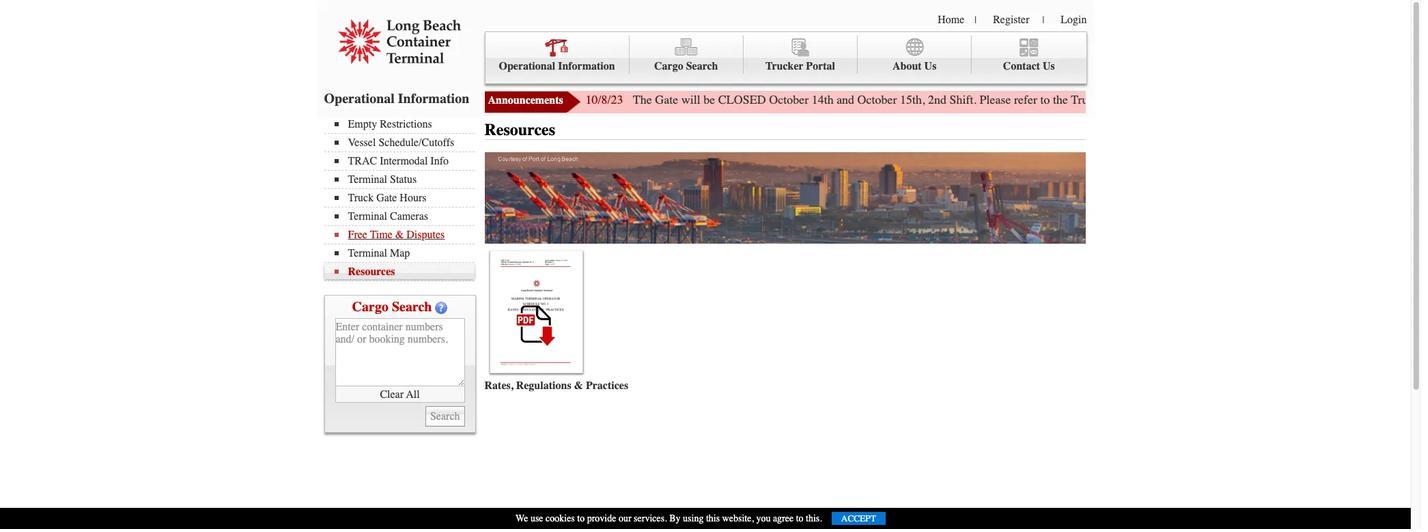 Task type: describe. For each thing, give the bounding box(es) containing it.
1 vertical spatial operational
[[324, 91, 395, 107]]

gate
[[1267, 92, 1287, 107]]

2nd
[[928, 92, 947, 107]]

0 vertical spatial resources
[[485, 120, 555, 139]]

clear
[[380, 388, 404, 401]]

0 vertical spatial hours
[[1130, 92, 1160, 107]]

1 horizontal spatial to
[[796, 513, 804, 525]]

contact us
[[1003, 60, 1055, 72]]

cargo search link
[[630, 36, 744, 74]]

resources inside empty restrictions vessel schedule/cutoffs trac intermodal info terminal status truck gate hours terminal cameras free time & disputes terminal map resources
[[348, 266, 395, 278]]

this.
[[806, 513, 822, 525]]

trucker portal
[[766, 60, 835, 72]]

our
[[619, 513, 632, 525]]

please
[[980, 92, 1011, 107]]

login link
[[1061, 14, 1087, 26]]

regulations
[[516, 380, 572, 392]]

week.
[[1361, 92, 1390, 107]]

1 horizontal spatial truck
[[1071, 92, 1100, 107]]

operational inside menu bar
[[499, 60, 555, 72]]

1 october from the left
[[769, 92, 809, 107]]

details
[[1290, 92, 1322, 107]]

vessel schedule/cutoffs link
[[334, 137, 474, 149]]

us for contact us
[[1043, 60, 1055, 72]]

empty restrictions link
[[334, 118, 474, 130]]

contact
[[1003, 60, 1040, 72]]

home
[[938, 14, 965, 26]]

this
[[706, 513, 720, 525]]

cameras
[[390, 210, 428, 223]]

14th
[[812, 92, 834, 107]]

use
[[531, 513, 543, 525]]

info
[[431, 155, 449, 167]]

2 the from the left
[[1343, 92, 1358, 107]]

register
[[993, 14, 1030, 26]]

2 terminal from the top
[[348, 210, 387, 223]]

0 horizontal spatial cargo search
[[352, 299, 432, 315]]

portal
[[806, 60, 835, 72]]

free
[[348, 229, 367, 241]]

closed
[[718, 92, 766, 107]]

the
[[633, 92, 652, 107]]

practices
[[586, 380, 629, 392]]

clear all button
[[335, 387, 465, 403]]

cargo inside cargo search link
[[654, 60, 684, 72]]

terminal map link
[[334, 247, 474, 260]]

trac intermodal info link
[[334, 155, 474, 167]]

0 horizontal spatial to
[[577, 513, 585, 525]]

10/8/23
[[586, 92, 623, 107]]

you
[[756, 513, 771, 525]]

about us
[[893, 60, 937, 72]]

empty
[[348, 118, 377, 130]]

truck inside empty restrictions vessel schedule/cutoffs trac intermodal info terminal status truck gate hours terminal cameras free time & disputes terminal map resources
[[348, 192, 374, 204]]

operational information link
[[485, 36, 630, 74]]

rates,
[[485, 380, 514, 392]]

2 horizontal spatial to
[[1041, 92, 1050, 107]]

0 horizontal spatial information
[[398, 91, 470, 107]]

empty restrictions vessel schedule/cutoffs trac intermodal info terminal status truck gate hours terminal cameras free time & disputes terminal map resources
[[348, 118, 454, 278]]

resources link
[[334, 266, 474, 278]]

clear all
[[380, 388, 420, 401]]

rates, regulations & practices
[[485, 380, 629, 392]]

further
[[1230, 92, 1263, 107]]

announcements
[[488, 94, 563, 107]]

provide
[[587, 513, 617, 525]]

disputes
[[407, 229, 445, 241]]

0 vertical spatial operational information
[[499, 60, 615, 72]]

status
[[390, 174, 417, 186]]

be
[[704, 92, 715, 107]]

by
[[670, 513, 681, 525]]

agree
[[773, 513, 794, 525]]

vessel
[[348, 137, 376, 149]]

trac
[[348, 155, 377, 167]]



Task type: vqa. For each thing, say whether or not it's contained in the screenshot.
the Empty Restrictions link
yes



Task type: locate. For each thing, give the bounding box(es) containing it.
0 horizontal spatial for
[[1213, 92, 1227, 107]]

truck
[[1071, 92, 1100, 107], [348, 192, 374, 204]]

login
[[1061, 14, 1087, 26]]

& right time
[[395, 229, 404, 241]]

rates, regulations & practices link
[[485, 380, 629, 392]]

free time & disputes link
[[334, 229, 474, 241]]

cargo
[[654, 60, 684, 72], [352, 299, 389, 315]]

hours left web
[[1130, 92, 1160, 107]]

gate inside empty restrictions vessel schedule/cutoffs trac intermodal info terminal status truck gate hours terminal cameras free time & disputes terminal map resources
[[377, 192, 397, 204]]

website,
[[722, 513, 754, 525]]

refer
[[1015, 92, 1038, 107]]

restrictions
[[380, 118, 432, 130]]

&
[[395, 229, 404, 241], [574, 380, 583, 392]]

1 vertical spatial cargo
[[352, 299, 389, 315]]

| left login
[[1043, 14, 1045, 26]]

1 horizontal spatial cargo
[[654, 60, 684, 72]]

1 horizontal spatial for
[[1325, 92, 1340, 107]]

0 vertical spatial cargo search
[[654, 60, 718, 72]]

0 horizontal spatial operational information
[[324, 91, 470, 107]]

None submit
[[426, 406, 465, 427]]

| right home "link" at the right top of the page
[[975, 14, 977, 26]]

october
[[769, 92, 809, 107], [858, 92, 897, 107]]

terminal down trac
[[348, 174, 387, 186]]

2 us from the left
[[1043, 60, 1055, 72]]

intermodal
[[380, 155, 428, 167]]

gate left web
[[1103, 92, 1127, 107]]

1 horizontal spatial us
[[1043, 60, 1055, 72]]

web
[[1163, 92, 1183, 107]]

home link
[[938, 14, 965, 26]]

1 horizontal spatial menu bar
[[485, 31, 1087, 84]]

information inside menu bar
[[558, 60, 615, 72]]

information
[[558, 60, 615, 72], [398, 91, 470, 107]]

cargo search inside cargo search link
[[654, 60, 718, 72]]

page
[[1186, 92, 1210, 107]]

|
[[975, 14, 977, 26], [1043, 14, 1045, 26]]

the right refer
[[1053, 92, 1068, 107]]

search
[[686, 60, 718, 72], [392, 299, 432, 315]]

2 vertical spatial terminal
[[348, 247, 387, 260]]

the left week.
[[1343, 92, 1358, 107]]

15th,
[[900, 92, 925, 107]]

map
[[390, 247, 410, 260]]

terminal down free
[[348, 247, 387, 260]]

to
[[1041, 92, 1050, 107], [577, 513, 585, 525], [796, 513, 804, 525]]

1 vertical spatial operational information
[[324, 91, 470, 107]]

all
[[406, 388, 420, 401]]

0 vertical spatial operational
[[499, 60, 555, 72]]

menu bar
[[485, 31, 1087, 84], [324, 117, 481, 281]]

to left this.
[[796, 513, 804, 525]]

truck right refer
[[1071, 92, 1100, 107]]

1 horizontal spatial resources
[[485, 120, 555, 139]]

10/8/23 the gate will be closed october 14th and october 15th, 2nd shift. please refer to the truck gate hours web page for further gate details for the week.
[[586, 92, 1390, 107]]

1 | from the left
[[975, 14, 977, 26]]

contact us link
[[972, 36, 1086, 74]]

will
[[682, 92, 701, 107]]

1 vertical spatial hours
[[400, 192, 427, 204]]

register link
[[993, 14, 1030, 26]]

0 horizontal spatial resources
[[348, 266, 395, 278]]

we
[[516, 513, 528, 525]]

terminal
[[348, 174, 387, 186], [348, 210, 387, 223], [348, 247, 387, 260]]

0 horizontal spatial operational
[[324, 91, 395, 107]]

october down "trucker"
[[769, 92, 809, 107]]

information up 10/8/23
[[558, 60, 615, 72]]

1 horizontal spatial cargo search
[[654, 60, 718, 72]]

1 vertical spatial search
[[392, 299, 432, 315]]

terminal status link
[[334, 174, 474, 186]]

1 horizontal spatial gate
[[655, 92, 678, 107]]

2 for from the left
[[1325, 92, 1340, 107]]

0 vertical spatial truck
[[1071, 92, 1100, 107]]

hours inside empty restrictions vessel schedule/cutoffs trac intermodal info terminal status truck gate hours terminal cameras free time & disputes terminal map resources
[[400, 192, 427, 204]]

cookies
[[546, 513, 575, 525]]

1 terminal from the top
[[348, 174, 387, 186]]

terminal up free
[[348, 210, 387, 223]]

1 us from the left
[[925, 60, 937, 72]]

terminal cameras link
[[334, 210, 474, 223]]

0 vertical spatial cargo
[[654, 60, 684, 72]]

trucker portal link
[[744, 36, 858, 74]]

us for about us
[[925, 60, 937, 72]]

1 horizontal spatial operational
[[499, 60, 555, 72]]

1 horizontal spatial |
[[1043, 14, 1045, 26]]

using
[[683, 513, 704, 525]]

trucker
[[766, 60, 804, 72]]

accept button
[[832, 512, 886, 525]]

gate
[[655, 92, 678, 107], [1103, 92, 1127, 107], [377, 192, 397, 204]]

1 vertical spatial menu bar
[[324, 117, 481, 281]]

cargo up the will on the left top
[[654, 60, 684, 72]]

shift.
[[950, 92, 977, 107]]

operational information
[[499, 60, 615, 72], [324, 91, 470, 107]]

search down resources link
[[392, 299, 432, 315]]

1 vertical spatial terminal
[[348, 210, 387, 223]]

0 horizontal spatial cargo
[[352, 299, 389, 315]]

1 vertical spatial cargo search
[[352, 299, 432, 315]]

2 horizontal spatial gate
[[1103, 92, 1127, 107]]

1 horizontal spatial october
[[858, 92, 897, 107]]

for right details
[[1325, 92, 1340, 107]]

& inside empty restrictions vessel schedule/cutoffs trac intermodal info terminal status truck gate hours terminal cameras free time & disputes terminal map resources
[[395, 229, 404, 241]]

1 the from the left
[[1053, 92, 1068, 107]]

3 terminal from the top
[[348, 247, 387, 260]]

cargo down resources link
[[352, 299, 389, 315]]

menu bar containing empty restrictions
[[324, 117, 481, 281]]

0 vertical spatial terminal
[[348, 174, 387, 186]]

1 vertical spatial information
[[398, 91, 470, 107]]

1 horizontal spatial search
[[686, 60, 718, 72]]

operational information up announcements
[[499, 60, 615, 72]]

0 horizontal spatial us
[[925, 60, 937, 72]]

for
[[1213, 92, 1227, 107], [1325, 92, 1340, 107]]

accept
[[841, 514, 876, 524]]

1 vertical spatial &
[[574, 380, 583, 392]]

gate down status
[[377, 192, 397, 204]]

time
[[370, 229, 393, 241]]

0 horizontal spatial october
[[769, 92, 809, 107]]

operational
[[499, 60, 555, 72], [324, 91, 395, 107]]

0 vertical spatial &
[[395, 229, 404, 241]]

resources down map
[[348, 266, 395, 278]]

1 horizontal spatial information
[[558, 60, 615, 72]]

2 october from the left
[[858, 92, 897, 107]]

resources down announcements
[[485, 120, 555, 139]]

1 vertical spatial resources
[[348, 266, 395, 278]]

truck down trac
[[348, 192, 374, 204]]

operational up empty
[[324, 91, 395, 107]]

gate right the
[[655, 92, 678, 107]]

& left "practices"
[[574, 380, 583, 392]]

october right and
[[858, 92, 897, 107]]

menu bar containing operational information
[[485, 31, 1087, 84]]

0 vertical spatial information
[[558, 60, 615, 72]]

for right page
[[1213, 92, 1227, 107]]

0 horizontal spatial search
[[392, 299, 432, 315]]

us right the about
[[925, 60, 937, 72]]

truck gate hours link
[[334, 192, 474, 204]]

1 horizontal spatial operational information
[[499, 60, 615, 72]]

cargo search down resources link
[[352, 299, 432, 315]]

0 vertical spatial search
[[686, 60, 718, 72]]

the
[[1053, 92, 1068, 107], [1343, 92, 1358, 107]]

cargo search up the will on the left top
[[654, 60, 718, 72]]

schedule/cutoffs
[[379, 137, 454, 149]]

0 horizontal spatial |
[[975, 14, 977, 26]]

we use cookies to provide our services. by using this website, you agree to this.
[[516, 513, 822, 525]]

services.
[[634, 513, 667, 525]]

0 horizontal spatial gate
[[377, 192, 397, 204]]

1 horizontal spatial the
[[1343, 92, 1358, 107]]

0 horizontal spatial &
[[395, 229, 404, 241]]

Enter container numbers and/ or booking numbers.  text field
[[335, 318, 465, 387]]

about us link
[[858, 36, 972, 74]]

0 vertical spatial menu bar
[[485, 31, 1087, 84]]

cargo search
[[654, 60, 718, 72], [352, 299, 432, 315]]

about
[[893, 60, 922, 72]]

operational information up empty restrictions link
[[324, 91, 470, 107]]

us
[[925, 60, 937, 72], [1043, 60, 1055, 72]]

to left provide
[[577, 513, 585, 525]]

1 for from the left
[[1213, 92, 1227, 107]]

1 vertical spatial truck
[[348, 192, 374, 204]]

hours up cameras
[[400, 192, 427, 204]]

1 horizontal spatial hours
[[1130, 92, 1160, 107]]

operational up announcements
[[499, 60, 555, 72]]

search up be
[[686, 60, 718, 72]]

hours
[[1130, 92, 1160, 107], [400, 192, 427, 204]]

search inside menu bar
[[686, 60, 718, 72]]

2 | from the left
[[1043, 14, 1045, 26]]

information up 'restrictions'
[[398, 91, 470, 107]]

0 horizontal spatial hours
[[400, 192, 427, 204]]

0 horizontal spatial menu bar
[[324, 117, 481, 281]]

1 horizontal spatial &
[[574, 380, 583, 392]]

us right contact
[[1043, 60, 1055, 72]]

0 horizontal spatial the
[[1053, 92, 1068, 107]]

to right refer
[[1041, 92, 1050, 107]]

0 horizontal spatial truck
[[348, 192, 374, 204]]

and
[[837, 92, 855, 107]]

resources
[[485, 120, 555, 139], [348, 266, 395, 278]]



